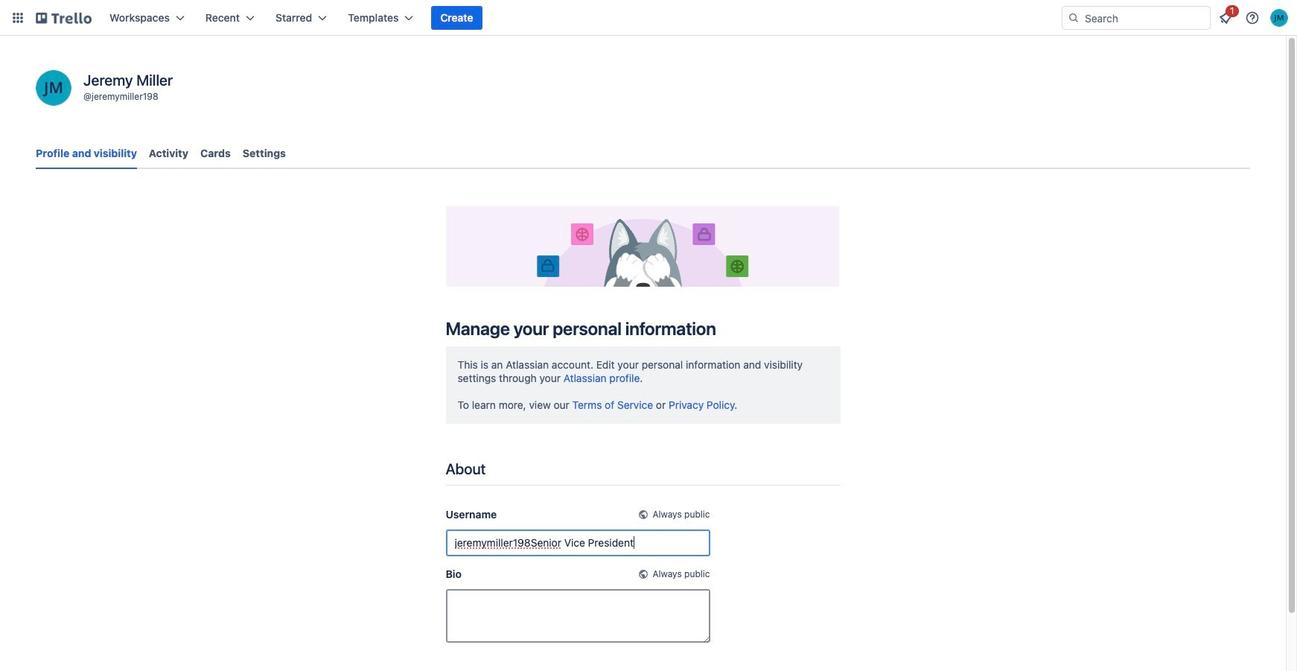 Task type: describe. For each thing, give the bounding box(es) containing it.
1 notification image
[[1217, 9, 1235, 27]]

search image
[[1068, 12, 1080, 24]]



Task type: locate. For each thing, give the bounding box(es) containing it.
Search field
[[1080, 7, 1211, 28]]

jeremy miller (jeremymiller198) image
[[1271, 9, 1289, 27], [36, 70, 72, 106]]

back to home image
[[36, 6, 92, 30]]

primary element
[[0, 0, 1298, 36]]

1 horizontal spatial jeremy miller (jeremymiller198) image
[[1271, 9, 1289, 27]]

jeremy miller (jeremymiller198) image right open information menu image
[[1271, 9, 1289, 27]]

jeremy miller (jeremymiller198) image down back to home image
[[36, 70, 72, 106]]

1 vertical spatial jeremy miller (jeremymiller198) image
[[36, 70, 72, 106]]

open information menu image
[[1246, 10, 1261, 25]]

None text field
[[446, 530, 710, 556]]

0 vertical spatial jeremy miller (jeremymiller198) image
[[1271, 9, 1289, 27]]

0 horizontal spatial jeremy miller (jeremymiller198) image
[[36, 70, 72, 106]]

None text field
[[446, 589, 710, 643]]



Task type: vqa. For each thing, say whether or not it's contained in the screenshot.
the left Jeremy Miller (jeremymiller198) image
yes



